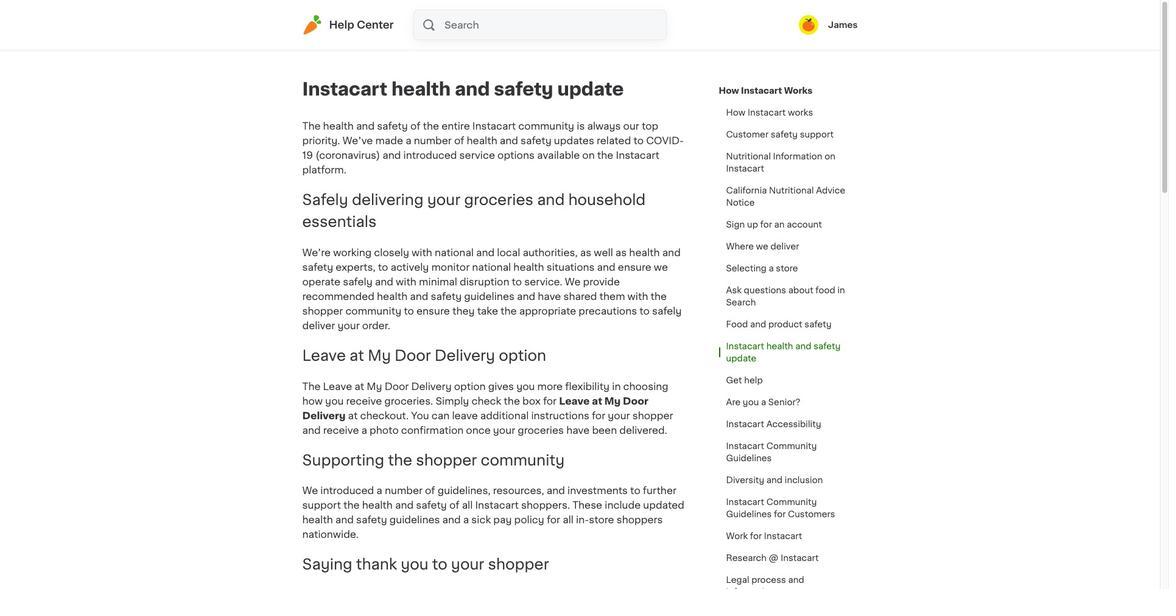 Task type: vqa. For each thing, say whether or not it's contained in the screenshot.
the bottom Dinner
no



Task type: locate. For each thing, give the bounding box(es) containing it.
door inside leave at my door delivery
[[623, 396, 649, 406]]

1 horizontal spatial introduced
[[404, 150, 457, 160]]

and inside "safely delivering your groceries and household essentials"
[[537, 193, 565, 207]]

a
[[406, 136, 412, 146], [769, 264, 774, 273], [761, 398, 766, 407], [362, 426, 367, 435], [377, 486, 382, 496], [463, 516, 469, 525]]

guidelines up take
[[464, 292, 515, 301]]

1 vertical spatial delivery
[[411, 382, 452, 391]]

1 vertical spatial option
[[454, 382, 486, 391]]

community for instacart community guidelines for customers
[[767, 498, 817, 507]]

the
[[423, 121, 439, 131], [597, 150, 614, 160], [651, 292, 667, 301], [501, 306, 517, 316], [504, 396, 520, 406], [388, 454, 412, 468], [344, 501, 360, 511]]

0 horizontal spatial have
[[538, 292, 561, 301]]

a right made
[[406, 136, 412, 146]]

1 vertical spatial safely
[[652, 306, 682, 316]]

shopper up delivered.
[[633, 411, 673, 421]]

1 horizontal spatial in
[[838, 286, 845, 295]]

2 guidelines from the top
[[726, 510, 772, 519]]

at left checkout.
[[348, 411, 358, 421]]

2 vertical spatial with
[[628, 292, 648, 301]]

1 horizontal spatial on
[[825, 152, 836, 161]]

customer safety support link
[[719, 124, 841, 146]]

1 vertical spatial my
[[367, 382, 382, 391]]

at down "flexibility"
[[592, 396, 603, 406]]

always
[[587, 121, 621, 131]]

operate
[[302, 277, 341, 287]]

help
[[329, 20, 354, 30]]

of down guidelines,
[[450, 501, 460, 511]]

1 vertical spatial support
[[302, 501, 341, 511]]

2 vertical spatial leave
[[559, 396, 590, 406]]

0 vertical spatial in
[[838, 286, 845, 295]]

as
[[580, 248, 592, 258], [616, 248, 627, 258]]

you up box
[[517, 382, 535, 391]]

have
[[538, 292, 561, 301], [567, 426, 590, 435]]

information
[[773, 152, 823, 161]]

0 vertical spatial safely
[[343, 277, 373, 287]]

safely down experts,
[[343, 277, 373, 287]]

0 vertical spatial delivery
[[435, 349, 495, 363]]

safely right precautions
[[652, 306, 682, 316]]

for inside the leave at my door delivery option gives you more flexibility in choosing how you receive groceries. simply check the box for
[[543, 396, 557, 406]]

instacart inside 'we introduced a number of guidelines, resources, and investments to further support the health and safety of all instacart shoppers. these include updated health and safety guidelines and a sick pay policy for all in-store shoppers nationwide.'
[[475, 501, 519, 511]]

in right "flexibility"
[[612, 382, 621, 391]]

the up additional at the left bottom of page
[[504, 396, 520, 406]]

instacart up pay
[[475, 501, 519, 511]]

deliver inside and have shared them with the shopper community to ensure they take the appropriate precautions to safely deliver your order.
[[302, 321, 335, 331]]

minimal
[[419, 277, 457, 287]]

nutritional inside nutritional information on instacart
[[726, 152, 771, 161]]

ensure up provide
[[618, 262, 652, 272]]

1 vertical spatial have
[[567, 426, 590, 435]]

1 vertical spatial in
[[612, 382, 621, 391]]

a up questions
[[769, 264, 774, 273]]

0 vertical spatial all
[[462, 501, 473, 511]]

0 vertical spatial we
[[565, 277, 581, 287]]

for inside "link"
[[761, 221, 772, 229]]

0 horizontal spatial introduced
[[321, 486, 374, 496]]

0 vertical spatial option
[[499, 349, 546, 363]]

pay
[[494, 516, 512, 525]]

community down accessibility
[[767, 442, 817, 451]]

groceries down instructions
[[518, 426, 564, 435]]

we inside 'we introduced a number of guidelines, resources, and investments to further support the health and safety of all instacart shoppers. these include updated health and safety guidelines and a sick pay policy for all in-store shoppers nationwide.'
[[302, 486, 318, 496]]

the up how at the left
[[302, 382, 321, 391]]

support up the nationwide.
[[302, 501, 341, 511]]

receive up supporting
[[323, 426, 359, 435]]

in-
[[576, 516, 589, 525]]

for up been
[[592, 411, 606, 421]]

essentials
[[302, 215, 377, 229]]

leave inside leave at my door delivery
[[559, 396, 590, 406]]

diversity
[[726, 476, 765, 485]]

1 vertical spatial guidelines
[[726, 510, 772, 519]]

how up customer
[[726, 108, 746, 117]]

with up 'actively'
[[412, 248, 432, 258]]

ask questions about food in search link
[[719, 280, 858, 314]]

groceries inside at checkout. you can leave additional instructions for your shopper and receive a photo confirmation once your groceries have been delivered.
[[518, 426, 564, 435]]

1 guidelines from the top
[[726, 454, 772, 463]]

we
[[565, 277, 581, 287], [302, 486, 318, 496]]

1 horizontal spatial option
[[499, 349, 546, 363]]

2 vertical spatial my
[[605, 396, 621, 406]]

delivery for leave at my door delivery
[[302, 411, 346, 421]]

update
[[558, 80, 624, 98], [726, 355, 757, 363]]

ask questions about food in search
[[726, 286, 845, 307]]

once
[[466, 426, 491, 435]]

account
[[787, 221, 822, 229]]

how for how instacart works
[[719, 86, 739, 95]]

1 horizontal spatial we
[[756, 242, 769, 251]]

update up is
[[558, 80, 624, 98]]

1 vertical spatial ensure
[[417, 306, 450, 316]]

we down supporting
[[302, 486, 318, 496]]

Search search field
[[444, 10, 666, 40]]

1 vertical spatial store
[[589, 516, 614, 525]]

safely
[[343, 277, 373, 287], [652, 306, 682, 316]]

store up about
[[776, 264, 798, 273]]

legal process and information requests link
[[719, 570, 858, 590]]

with
[[412, 248, 432, 258], [396, 277, 417, 287], [628, 292, 648, 301]]

number down supporting the shopper community
[[385, 486, 423, 496]]

deliver down an
[[771, 242, 800, 251]]

the inside the leave at my door delivery option gives you more flexibility in choosing how you receive groceries. simply check the box for
[[504, 396, 520, 406]]

at inside leave at my door delivery
[[592, 396, 603, 406]]

community up order.
[[346, 306, 402, 316]]

for inside instacart community guidelines for customers
[[774, 510, 786, 519]]

sign
[[726, 221, 745, 229]]

on inside the health and safety of the entire instacart community is always our top priority. we've made a number of health and safety updates related to covid- 19 (coronavirus) and introduced service options available on the instacart platform.
[[583, 150, 595, 160]]

nutritional down nutritional information on instacart link
[[769, 186, 814, 195]]

health down supporting
[[362, 501, 393, 511]]

1 horizontal spatial store
[[776, 264, 798, 273]]

community
[[519, 121, 575, 131], [346, 306, 402, 316], [481, 454, 565, 468]]

the right take
[[501, 306, 517, 316]]

precautions
[[579, 306, 637, 316]]

where we deliver link
[[719, 236, 807, 258]]

0 vertical spatial community
[[519, 121, 575, 131]]

introduced down supporting
[[321, 486, 374, 496]]

1 horizontal spatial all
[[563, 516, 574, 525]]

with down 'actively'
[[396, 277, 417, 287]]

and inside at checkout. you can leave additional instructions for your shopper and receive a photo confirmation once your groceries have been delivered.
[[302, 426, 321, 435]]

1 vertical spatial nutritional
[[769, 186, 814, 195]]

ensure down ealth and safety guidelines
[[417, 306, 450, 316]]

0 vertical spatial the
[[302, 121, 321, 131]]

0 horizontal spatial safely
[[343, 277, 373, 287]]

0 vertical spatial receive
[[346, 396, 382, 406]]

0 horizontal spatial guidelines
[[390, 516, 440, 525]]

have up appropriate
[[538, 292, 561, 301]]

0 horizontal spatial we
[[654, 262, 668, 272]]

delivery up the leave at my door delivery option gives you more flexibility in choosing how you receive groceries. simply check the box for
[[435, 349, 495, 363]]

0 horizontal spatial store
[[589, 516, 614, 525]]

the down related
[[597, 150, 614, 160]]

saying thank you to your shopper
[[302, 558, 549, 572]]

at inside at checkout. you can leave additional instructions for your shopper and receive a photo confirmation once your groceries have been delivered.
[[348, 411, 358, 421]]

door for leave at my door delivery option
[[395, 349, 431, 363]]

james link
[[799, 15, 858, 35]]

at up checkout.
[[355, 382, 364, 391]]

0 vertical spatial deliver
[[771, 242, 800, 251]]

0 vertical spatial door
[[395, 349, 431, 363]]

national up the monitor
[[435, 248, 474, 258]]

california nutritional advice notice link
[[719, 180, 858, 214]]

option up gives
[[499, 349, 546, 363]]

ensure
[[618, 262, 652, 272], [417, 306, 450, 316]]

your down additional at the left bottom of page
[[493, 426, 515, 435]]

of left entire on the top of the page
[[410, 121, 421, 131]]

instacart up diversity
[[726, 442, 765, 451]]

0 horizontal spatial update
[[558, 80, 624, 98]]

ensure inside we're working closely with national and local authorities, as well as health and safety experts, to actively monitor national health situations and ensure we operate safely and with minimal disruption to service. we provide recommended h
[[618, 262, 652, 272]]

0 vertical spatial how
[[719, 86, 739, 95]]

0 horizontal spatial support
[[302, 501, 341, 511]]

investments
[[568, 486, 628, 496]]

1 vertical spatial receive
[[323, 426, 359, 435]]

1 vertical spatial introduced
[[321, 486, 374, 496]]

0 horizontal spatial on
[[583, 150, 595, 160]]

a left photo at the left bottom
[[362, 426, 367, 435]]

instacart up california
[[726, 164, 765, 173]]

in right the food on the right
[[838, 286, 845, 295]]

on inside nutritional information on instacart
[[825, 152, 836, 161]]

1 as from the left
[[580, 248, 592, 258]]

information
[[726, 588, 776, 590]]

0 horizontal spatial as
[[580, 248, 592, 258]]

receive
[[346, 396, 382, 406], [323, 426, 359, 435]]

1 vertical spatial groceries
[[518, 426, 564, 435]]

0 vertical spatial my
[[368, 349, 391, 363]]

guidelines for instacart community guidelines for customers
[[726, 510, 772, 519]]

are you a senior? link
[[719, 392, 808, 414]]

1 vertical spatial how
[[726, 108, 746, 117]]

disruption
[[460, 277, 510, 287]]

works
[[784, 86, 813, 95]]

california
[[726, 186, 767, 195]]

the up the nationwide.
[[344, 501, 360, 511]]

guidelines inside 'we introduced a number of guidelines, resources, and investments to further support the health and safety of all instacart shoppers. these include updated health and safety guidelines and a sick pay policy for all in-store shoppers nationwide.'
[[390, 516, 440, 525]]

delivery inside leave at my door delivery
[[302, 411, 346, 421]]

ask
[[726, 286, 742, 295]]

legal
[[726, 576, 750, 585]]

0 vertical spatial store
[[776, 264, 798, 273]]

the up priority.
[[302, 121, 321, 131]]

1 horizontal spatial have
[[567, 426, 590, 435]]

1 horizontal spatial ensure
[[618, 262, 652, 272]]

your down 'service'
[[427, 193, 461, 207]]

closely
[[374, 248, 409, 258]]

at down order.
[[350, 349, 364, 363]]

instacart inside instacart community guidelines for customers
[[726, 498, 765, 507]]

of
[[410, 121, 421, 131], [454, 136, 464, 146], [425, 486, 435, 496], [450, 501, 460, 511]]

have inside at checkout. you can leave additional instructions for your shopper and receive a photo confirmation once your groceries have been delivered.
[[567, 426, 590, 435]]

as left well
[[580, 248, 592, 258]]

instacart inside the instacart community guidelines
[[726, 442, 765, 451]]

0 horizontal spatial in
[[612, 382, 621, 391]]

customer safety support
[[726, 130, 834, 139]]

well
[[594, 248, 613, 258]]

1 horizontal spatial update
[[726, 355, 757, 363]]

instacart health and safety update down product
[[726, 342, 841, 363]]

my inside leave at my door delivery
[[605, 396, 621, 406]]

with inside and have shared them with the shopper community to ensure they take the appropriate precautions to safely deliver your order.
[[628, 292, 648, 301]]

the inside the health and safety of the entire instacart community is always our top priority. we've made a number of health and safety updates related to covid- 19 (coronavirus) and introduced service options available on the instacart platform.
[[302, 121, 321, 131]]

guidelines inside instacart community guidelines for customers
[[726, 510, 772, 519]]

community inside the instacart community guidelines
[[767, 442, 817, 451]]

number inside the health and safety of the entire instacart community is always our top priority. we've made a number of health and safety updates related to covid- 19 (coronavirus) and introduced service options available on the instacart platform.
[[414, 136, 452, 146]]

1 horizontal spatial as
[[616, 248, 627, 258]]

0 vertical spatial guidelines
[[464, 292, 515, 301]]

and
[[455, 80, 490, 98], [356, 121, 375, 131], [500, 136, 518, 146], [383, 150, 401, 160], [537, 193, 565, 207], [476, 248, 495, 258], [663, 248, 681, 258], [597, 262, 616, 272], [375, 277, 393, 287], [410, 292, 428, 301], [517, 292, 536, 301], [750, 320, 767, 329], [796, 342, 812, 351], [302, 426, 321, 435], [767, 476, 783, 485], [547, 486, 565, 496], [395, 501, 414, 511], [336, 516, 354, 525], [443, 516, 461, 525], [788, 576, 805, 585]]

update up get help link
[[726, 355, 757, 363]]

1 vertical spatial we
[[302, 486, 318, 496]]

selecting a store
[[726, 264, 798, 273]]

for down shoppers. on the left
[[547, 516, 560, 525]]

guidelines inside the instacart community guidelines
[[726, 454, 772, 463]]

authorities,
[[523, 248, 578, 258]]

and inside instacart health and safety update
[[796, 342, 812, 351]]

1 vertical spatial update
[[726, 355, 757, 363]]

1 vertical spatial community
[[346, 306, 402, 316]]

we're working closely with national and local authorities, as well as health and safety experts, to actively monitor national health situations and ensure we operate safely and with minimal disruption to service. we provide recommended h
[[302, 248, 681, 301]]

0 vertical spatial introduced
[[404, 150, 457, 160]]

0 horizontal spatial option
[[454, 382, 486, 391]]

2 vertical spatial delivery
[[302, 411, 346, 421]]

1 vertical spatial the
[[302, 382, 321, 391]]

guidelines
[[726, 454, 772, 463], [726, 510, 772, 519]]

deliver down the "recommended"
[[302, 321, 335, 331]]

instacart down related
[[616, 150, 660, 160]]

2 community from the top
[[767, 498, 817, 507]]

store
[[776, 264, 798, 273], [589, 516, 614, 525]]

1 vertical spatial community
[[767, 498, 817, 507]]

nationwide.
[[302, 530, 359, 540]]

ealth
[[383, 292, 408, 301]]

how instacart works link
[[719, 80, 813, 102]]

the inside the leave at my door delivery option gives you more flexibility in choosing how you receive groceries. simply check the box for
[[302, 382, 321, 391]]

instacart down are
[[726, 420, 765, 429]]

0 vertical spatial leave
[[302, 349, 346, 363]]

0 vertical spatial with
[[412, 248, 432, 258]]

2 vertical spatial door
[[623, 396, 649, 406]]

have inside and have shared them with the shopper community to ensure they take the appropriate precautions to safely deliver your order.
[[538, 292, 561, 301]]

1 vertical spatial deliver
[[302, 321, 335, 331]]

community up resources,
[[481, 454, 565, 468]]

we down situations
[[565, 277, 581, 287]]

0 vertical spatial nutritional
[[726, 152, 771, 161]]

0 vertical spatial number
[[414, 136, 452, 146]]

additional
[[480, 411, 529, 421]]

help center link
[[302, 15, 394, 35]]

saying
[[302, 558, 352, 572]]

deliver
[[771, 242, 800, 251], [302, 321, 335, 331]]

user avatar image
[[799, 15, 819, 35]]

the health and safety of the entire instacart community is always our top priority. we've made a number of health and safety updates related to covid- 19 (coronavirus) and introduced service options available on the instacart platform.
[[302, 121, 684, 175]]

household
[[569, 193, 646, 207]]

your up been
[[608, 411, 630, 421]]

ealth and safety guidelines
[[383, 292, 515, 301]]

0 vertical spatial instacart health and safety update
[[302, 80, 624, 98]]

1 horizontal spatial guidelines
[[464, 292, 515, 301]]

number down entire on the top of the page
[[414, 136, 452, 146]]

you right are
[[743, 398, 759, 407]]

the for safely delivering your groceries and household essentials
[[302, 121, 321, 131]]

covid-
[[646, 136, 684, 146]]

receive up checkout.
[[346, 396, 382, 406]]

for inside 'we introduced a number of guidelines, resources, and investments to further support the health and safety of all instacart shoppers. these include updated health and safety guidelines and a sick pay policy for all in-store shoppers nationwide.'
[[547, 516, 560, 525]]

food
[[816, 286, 836, 295]]

guidelines up diversity
[[726, 454, 772, 463]]

how
[[719, 86, 739, 95], [726, 108, 746, 117]]

shopper down the "recommended"
[[302, 306, 343, 316]]

0 vertical spatial groceries
[[464, 193, 534, 207]]

with right them
[[628, 292, 648, 301]]

0 vertical spatial guidelines
[[726, 454, 772, 463]]

store down these
[[589, 516, 614, 525]]

0 horizontal spatial deliver
[[302, 321, 335, 331]]

on down updates
[[583, 150, 595, 160]]

1 horizontal spatial instacart health and safety update
[[726, 342, 841, 363]]

my down order.
[[368, 349, 391, 363]]

1 vertical spatial leave
[[323, 382, 352, 391]]

number inside 'we introduced a number of guidelines, resources, and investments to further support the health and safety of all instacart shoppers. these include updated health and safety guidelines and a sick pay policy for all in-store shoppers nationwide.'
[[385, 486, 423, 496]]

update inside instacart health and safety update
[[726, 355, 757, 363]]

1 horizontal spatial support
[[800, 130, 834, 139]]

been
[[592, 426, 617, 435]]

process
[[752, 576, 786, 585]]

instacart community guidelines for customers
[[726, 498, 836, 519]]

supporting the shopper community
[[302, 454, 565, 468]]

instacart inside 'link'
[[781, 554, 819, 563]]

guidelines up saying thank you to your shopper on the bottom of the page
[[390, 516, 440, 525]]

1 horizontal spatial safely
[[652, 306, 682, 316]]

groceries down options
[[464, 193, 534, 207]]

for up work for instacart link
[[774, 510, 786, 519]]

number
[[414, 136, 452, 146], [385, 486, 423, 496]]

1 vertical spatial we
[[654, 262, 668, 272]]

support
[[800, 130, 834, 139], [302, 501, 341, 511]]

1 vertical spatial guidelines
[[390, 516, 440, 525]]

1 horizontal spatial deliver
[[771, 242, 800, 251]]

on right information
[[825, 152, 836, 161]]

1 community from the top
[[767, 442, 817, 451]]

my down "flexibility"
[[605, 396, 621, 406]]

0 vertical spatial have
[[538, 292, 561, 301]]

instacart up legal process and information requests link
[[781, 554, 819, 563]]

get
[[726, 376, 742, 385]]

leave for leave at my door delivery option
[[302, 349, 346, 363]]

all
[[462, 501, 473, 511], [563, 516, 574, 525]]

0 horizontal spatial we
[[302, 486, 318, 496]]

instacart inside nutritional information on instacart
[[726, 164, 765, 173]]

1 vertical spatial door
[[385, 382, 409, 391]]

support down works
[[800, 130, 834, 139]]

shopper
[[302, 306, 343, 316], [633, 411, 673, 421], [416, 454, 477, 468], [488, 558, 549, 572]]

community up updates
[[519, 121, 575, 131]]

work for instacart link
[[719, 526, 810, 548]]

0 vertical spatial we
[[756, 242, 769, 251]]

0 vertical spatial ensure
[[618, 262, 652, 272]]

1 horizontal spatial we
[[565, 277, 581, 287]]

box
[[523, 396, 541, 406]]

simply
[[436, 396, 469, 406]]

my up checkout.
[[367, 382, 382, 391]]

0 vertical spatial community
[[767, 442, 817, 451]]

include
[[605, 501, 641, 511]]

introduced down entire on the top of the page
[[404, 150, 457, 160]]

your down sick
[[451, 558, 485, 572]]

1 vertical spatial number
[[385, 486, 423, 496]]

option up check
[[454, 382, 486, 391]]

2 the from the top
[[302, 382, 321, 391]]

0 horizontal spatial all
[[462, 501, 473, 511]]

0 horizontal spatial ensure
[[417, 306, 450, 316]]

where we deliver
[[726, 242, 800, 251]]

your inside and have shared them with the shopper community to ensure they take the appropriate precautions to safely deliver your order.
[[338, 321, 360, 331]]

for
[[761, 221, 772, 229], [543, 396, 557, 406], [592, 411, 606, 421], [774, 510, 786, 519], [547, 516, 560, 525], [750, 532, 762, 541]]

1 the from the top
[[302, 121, 321, 131]]

community inside instacart community guidelines for customers
[[767, 498, 817, 507]]



Task type: describe. For each thing, give the bounding box(es) containing it.
health up the nationwide.
[[302, 516, 333, 525]]

nutritional information on instacart link
[[719, 146, 858, 180]]

our
[[623, 121, 640, 131]]

delivering
[[352, 193, 424, 207]]

more
[[538, 382, 563, 391]]

leave for leave at my door delivery
[[559, 396, 590, 406]]

in inside ask questions about food in search
[[838, 286, 845, 295]]

works
[[788, 108, 813, 117]]

in inside the leave at my door delivery option gives you more flexibility in choosing how you receive groceries. simply check the box for
[[612, 382, 621, 391]]

delivery for leave at my door delivery option
[[435, 349, 495, 363]]

the left entire on the top of the page
[[423, 121, 439, 131]]

how instacart works
[[726, 108, 813, 117]]

about
[[789, 286, 814, 295]]

flexibility
[[565, 382, 610, 391]]

working
[[333, 248, 372, 258]]

leave
[[452, 411, 478, 421]]

sick
[[472, 516, 491, 525]]

the down photo at the left bottom
[[388, 454, 412, 468]]

choosing
[[623, 382, 669, 391]]

recommended
[[302, 292, 375, 301]]

my for leave at my door delivery option
[[368, 349, 391, 363]]

shopper inside and have shared them with the shopper community to ensure they take the appropriate precautions to safely deliver your order.
[[302, 306, 343, 316]]

shoppers
[[617, 516, 663, 525]]

@
[[769, 554, 779, 563]]

are
[[726, 398, 741, 407]]

safely inside and have shared them with the shopper community to ensure they take the appropriate precautions to safely deliver your order.
[[652, 306, 682, 316]]

health right well
[[629, 248, 660, 258]]

get help link
[[719, 370, 770, 392]]

safety inside instacart health and safety update
[[814, 342, 841, 351]]

can
[[432, 411, 450, 421]]

health up priority.
[[323, 121, 354, 131]]

diversity and inclusion
[[726, 476, 823, 485]]

1 vertical spatial with
[[396, 277, 417, 287]]

california nutritional advice notice
[[726, 186, 846, 207]]

delivery inside the leave at my door delivery option gives you more flexibility in choosing how you receive groceries. simply check the box for
[[411, 382, 452, 391]]

priority.
[[302, 136, 340, 146]]

safely delivering your groceries and household essentials
[[302, 193, 646, 229]]

instructions
[[531, 411, 590, 421]]

1 vertical spatial all
[[563, 516, 574, 525]]

requests
[[778, 588, 815, 590]]

shopper down confirmation
[[416, 454, 477, 468]]

store inside 'we introduced a number of guidelines, resources, and investments to further support the health and safety of all instacart shoppers. these include updated health and safety guidelines and a sick pay policy for all in-store shoppers nationwide.'
[[589, 516, 614, 525]]

product
[[769, 320, 803, 329]]

to inside 'we introduced a number of guidelines, resources, and investments to further support the health and safety of all instacart shoppers. these include updated health and safety guidelines and a sick pay policy for all in-store shoppers nationwide.'
[[631, 486, 641, 496]]

leave at my door delivery
[[302, 396, 649, 421]]

check
[[472, 396, 502, 406]]

and have shared them with the shopper community to ensure they take the appropriate precautions to safely deliver your order.
[[302, 292, 682, 331]]

checkout.
[[360, 411, 409, 421]]

safely inside we're working closely with national and local authorities, as well as health and safety experts, to actively monitor national health situations and ensure we operate safely and with minimal disruption to service. we provide recommended h
[[343, 277, 373, 287]]

gives
[[488, 382, 514, 391]]

2 vertical spatial community
[[481, 454, 565, 468]]

help center
[[329, 20, 394, 30]]

option inside the leave at my door delivery option gives you more flexibility in choosing how you receive groceries. simply check the box for
[[454, 382, 486, 391]]

receive inside the leave at my door delivery option gives you more flexibility in choosing how you receive groceries. simply check the box for
[[346, 396, 382, 406]]

how
[[302, 396, 323, 406]]

the inside 'we introduced a number of guidelines, resources, and investments to further support the health and safety of all instacart shoppers. these include updated health and safety guidelines and a sick pay policy for all in-store shoppers nationwide.'
[[344, 501, 360, 511]]

is
[[577, 121, 585, 131]]

my for leave at my door delivery
[[605, 396, 621, 406]]

0 vertical spatial update
[[558, 80, 624, 98]]

food
[[726, 320, 748, 329]]

updates
[[554, 136, 594, 146]]

the for leave at my door delivery
[[302, 382, 321, 391]]

safety inside we're working closely with national and local authorities, as well as health and safety experts, to actively monitor national health situations and ensure we operate safely and with minimal disruption to service. we provide recommended h
[[302, 262, 333, 272]]

guidelines,
[[438, 486, 491, 496]]

(coronavirus)
[[316, 150, 380, 160]]

the leave at my door delivery option gives you more flexibility in choosing how you receive groceries. simply check the box for
[[302, 382, 669, 406]]

advice
[[816, 186, 846, 195]]

1 vertical spatial instacart health and safety update
[[726, 342, 841, 363]]

entire
[[442, 121, 470, 131]]

how for how instacart works
[[726, 108, 746, 117]]

are you a senior?
[[726, 398, 801, 407]]

instacart up how instacart works
[[741, 86, 782, 95]]

we're
[[302, 248, 331, 258]]

available
[[537, 150, 580, 160]]

health up service.
[[514, 262, 544, 272]]

we inside we're working closely with national and local authorities, as well as health and safety experts, to actively monitor national health situations and ensure we operate safely and with minimal disruption to service. we provide recommended h
[[565, 277, 581, 287]]

they
[[453, 306, 475, 316]]

situations
[[547, 262, 595, 272]]

selecting a store link
[[719, 258, 806, 280]]

instacart down how instacart works link
[[748, 108, 786, 117]]

instacart health and safety update link
[[719, 336, 858, 370]]

support inside 'we introduced a number of guidelines, resources, and investments to further support the health and safety of all instacart shoppers. these include updated health and safety guidelines and a sick pay policy for all in-store shoppers nationwide.'
[[302, 501, 341, 511]]

you right thank
[[401, 558, 429, 572]]

at checkout. you can leave additional instructions for your shopper and receive a photo confirmation once your groceries have been delivered.
[[302, 411, 673, 435]]

door inside the leave at my door delivery option gives you more flexibility in choosing how you receive groceries. simply check the box for
[[385, 382, 409, 391]]

at inside the leave at my door delivery option gives you more flexibility in choosing how you receive groceries. simply check the box for
[[355, 382, 364, 391]]

for right work
[[750, 532, 762, 541]]

instacart community guidelines
[[726, 442, 817, 463]]

up
[[747, 221, 758, 229]]

sign up for an account
[[726, 221, 822, 229]]

instacart image
[[302, 15, 322, 35]]

0 vertical spatial national
[[435, 248, 474, 258]]

get help
[[726, 376, 763, 385]]

a left senior?
[[761, 398, 766, 407]]

instacart up we've
[[302, 80, 388, 98]]

take
[[477, 306, 498, 316]]

the right them
[[651, 292, 667, 301]]

19
[[302, 150, 313, 160]]

of down entire on the top of the page
[[454, 136, 464, 146]]

your inside "safely delivering your groceries and household essentials"
[[427, 193, 461, 207]]

we inside we're working closely with national and local authorities, as well as health and safety experts, to actively monitor national health situations and ensure we operate safely and with minimal disruption to service. we provide recommended h
[[654, 262, 668, 272]]

we've
[[343, 136, 373, 146]]

nutritional information on instacart
[[726, 152, 836, 173]]

selecting
[[726, 264, 767, 273]]

ensure inside and have shared them with the shopper community to ensure they take the appropriate precautions to safely deliver your order.
[[417, 306, 450, 316]]

0 horizontal spatial instacart health and safety update
[[302, 80, 624, 98]]

instacart up 'service'
[[473, 121, 516, 131]]

actively
[[391, 262, 429, 272]]

community inside and have shared them with the shopper community to ensure they take the appropriate precautions to safely deliver your order.
[[346, 306, 402, 316]]

delivered.
[[620, 426, 668, 435]]

appropriate
[[519, 306, 576, 316]]

experts,
[[336, 262, 376, 272]]

community for instacart community guidelines
[[767, 442, 817, 451]]

nutritional inside california nutritional advice notice
[[769, 186, 814, 195]]

how instacart works
[[719, 86, 813, 95]]

them
[[600, 292, 625, 301]]

groceries.
[[385, 396, 433, 406]]

and inside "legal process and information requests"
[[788, 576, 805, 585]]

service.
[[525, 277, 563, 287]]

you right how at the left
[[325, 396, 344, 406]]

instacart inside instacart health and safety update
[[726, 342, 765, 351]]

1 vertical spatial national
[[472, 262, 511, 272]]

instacart community guidelines link
[[719, 436, 858, 470]]

instacart up @
[[764, 532, 802, 541]]

an
[[775, 221, 785, 229]]

customers
[[788, 510, 836, 519]]

a inside the health and safety of the entire instacart community is always our top priority. we've made a number of health and safety updates related to covid- 19 (coronavirus) and introduced service options available on the instacart platform.
[[406, 136, 412, 146]]

search
[[726, 298, 756, 307]]

these
[[573, 501, 603, 511]]

diversity and inclusion link
[[719, 470, 831, 492]]

health up entire on the top of the page
[[392, 80, 451, 98]]

a down supporting
[[377, 486, 382, 496]]

introduced inside 'we introduced a number of guidelines, resources, and investments to further support the health and safety of all instacart shoppers. these include updated health and safety guidelines and a sick pay policy for all in-store shoppers nationwide.'
[[321, 486, 374, 496]]

provide
[[583, 277, 620, 287]]

health up 'service'
[[467, 136, 498, 146]]

groceries inside "safely delivering your groceries and household essentials"
[[464, 193, 534, 207]]

leave inside the leave at my door delivery option gives you more flexibility in choosing how you receive groceries. simply check the box for
[[323, 382, 352, 391]]

door for leave at my door delivery
[[623, 396, 649, 406]]

a left sick
[[463, 516, 469, 525]]

of down supporting the shopper community
[[425, 486, 435, 496]]

0 vertical spatial support
[[800, 130, 834, 139]]

instacart accessibility
[[726, 420, 822, 429]]

policy
[[514, 516, 544, 525]]

guidelines for instacart community guidelines
[[726, 454, 772, 463]]

order.
[[362, 321, 390, 331]]

help
[[744, 376, 763, 385]]

shoppers.
[[521, 501, 570, 511]]

introduced inside the health and safety of the entire instacart community is always our top priority. we've made a number of health and safety updates related to covid- 19 (coronavirus) and introduced service options available on the instacart platform.
[[404, 150, 457, 160]]

community inside the health and safety of the entire instacart community is always our top priority. we've made a number of health and safety updates related to covid- 19 (coronavirus) and introduced service options available on the instacart platform.
[[519, 121, 575, 131]]

for inside at checkout. you can leave additional instructions for your shopper and receive a photo confirmation once your groceries have been delivered.
[[592, 411, 606, 421]]

service
[[460, 150, 495, 160]]

my inside the leave at my door delivery option gives you more flexibility in choosing how you receive groceries. simply check the box for
[[367, 382, 382, 391]]

health down food and product safety
[[767, 342, 793, 351]]

receive inside at checkout. you can leave additional instructions for your shopper and receive a photo confirmation once your groceries have been delivered.
[[323, 426, 359, 435]]

shopper inside at checkout. you can leave additional instructions for your shopper and receive a photo confirmation once your groceries have been delivered.
[[633, 411, 673, 421]]

2 as from the left
[[616, 248, 627, 258]]

james
[[828, 21, 858, 29]]

a inside at checkout. you can leave additional instructions for your shopper and receive a photo confirmation once your groceries have been delivered.
[[362, 426, 367, 435]]

to inside the health and safety of the entire instacart community is always our top priority. we've made a number of health and safety updates related to covid- 19 (coronavirus) and introduced service options available on the instacart platform.
[[634, 136, 644, 146]]

and inside and have shared them with the shopper community to ensure they take the appropriate precautions to safely deliver your order.
[[517, 292, 536, 301]]

shopper down policy
[[488, 558, 549, 572]]

center
[[357, 20, 394, 30]]

how instacart works link
[[719, 102, 821, 124]]



